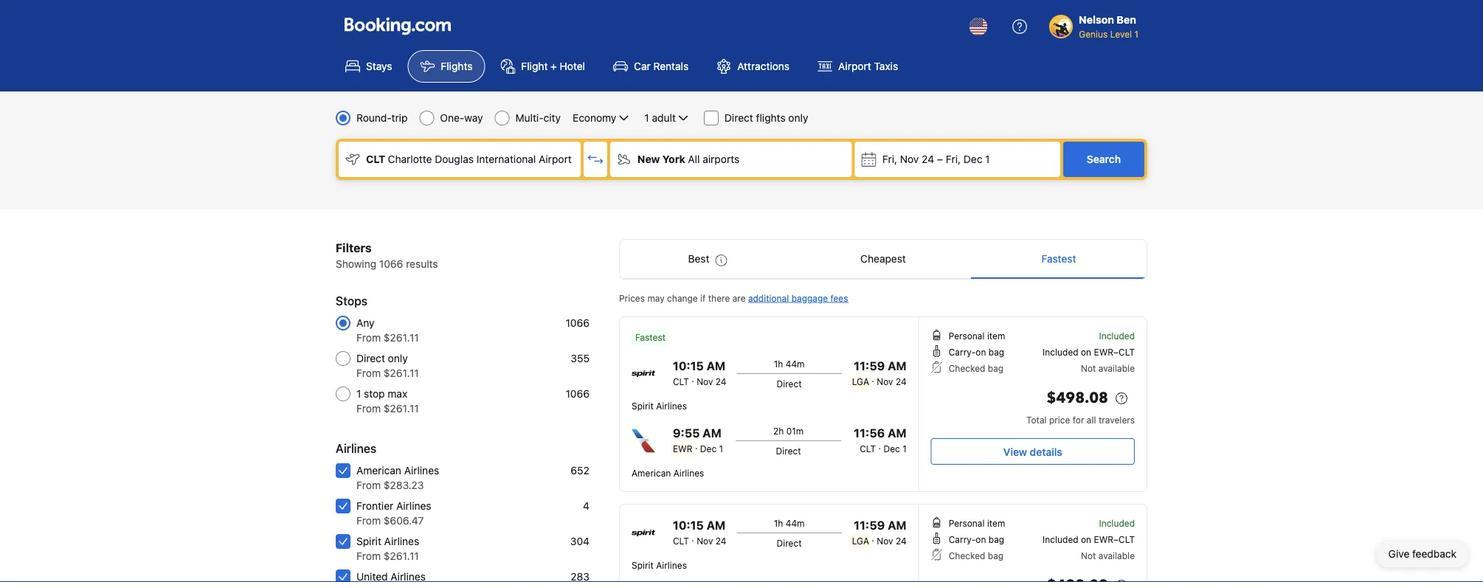 Task type: describe. For each thing, give the bounding box(es) containing it.
rentals
[[654, 60, 689, 72]]

2 personal from the top
[[949, 518, 985, 528]]

airports
[[703, 153, 740, 165]]

trip
[[392, 112, 408, 124]]

new
[[638, 153, 660, 165]]

american airlines from $283.23
[[356, 465, 439, 492]]

dec for 9:55 am
[[700, 444, 717, 454]]

stops
[[336, 294, 368, 308]]

best
[[688, 253, 710, 265]]

dec for 11:56 am
[[884, 444, 900, 454]]

1 carry-on bag from the top
[[949, 347, 1005, 357]]

nov inside fri, nov 24 – fri, dec 1 popup button
[[900, 153, 919, 165]]

$261.11 inside 1 stop max from $261.11
[[384, 403, 419, 415]]

2h 01m
[[773, 426, 804, 436]]

level
[[1110, 29, 1132, 39]]

filters showing 1066 results
[[336, 241, 438, 270]]

airlines inside american airlines from $283.23
[[404, 465, 439, 477]]

ben
[[1117, 14, 1137, 26]]

2 carry-on bag from the top
[[949, 534, 1005, 545]]

304
[[570, 535, 590, 548]]

city
[[544, 112, 561, 124]]

1 stop max from $261.11
[[356, 388, 419, 415]]

1 adult button
[[643, 109, 692, 127]]

one-way
[[440, 112, 483, 124]]

if
[[700, 293, 706, 303]]

2 ewr–clt from the top
[[1094, 534, 1135, 545]]

flight
[[521, 60, 548, 72]]

best button
[[620, 240, 796, 278]]

1 personal from the top
[[949, 331, 985, 341]]

multi-city
[[516, 112, 561, 124]]

clt left charlotte at the top left
[[366, 153, 385, 165]]

2 vertical spatial spirit
[[632, 560, 654, 571]]

1 spirit airlines from the top
[[632, 401, 687, 411]]

one-
[[440, 112, 464, 124]]

cheapest button
[[796, 240, 971, 278]]

new york all airports
[[638, 153, 740, 165]]

2 $498.08 region from the top
[[931, 574, 1135, 582]]

douglas
[[435, 153, 474, 165]]

652
[[571, 465, 590, 477]]

for
[[1073, 415, 1085, 425]]

view
[[1004, 446, 1027, 458]]

2 not from the top
[[1081, 551, 1096, 561]]

give feedback button
[[1377, 541, 1469, 568]]

1 10:15 am clt . nov 24 from the top
[[673, 359, 727, 387]]

11:56
[[854, 426, 885, 440]]

1 lga from the top
[[852, 376, 869, 387]]

spirit inside spirit airlines from $261.11
[[356, 535, 382, 548]]

change
[[667, 293, 698, 303]]

dec inside fri, nov 24 – fri, dec 1 popup button
[[964, 153, 983, 165]]

from for spirit airlines
[[356, 550, 381, 562]]

2 10:15 from the top
[[673, 518, 704, 533]]

1 checked from the top
[[949, 363, 986, 373]]

direct flights only
[[725, 112, 808, 124]]

give feedback
[[1389, 548, 1457, 560]]

flights
[[441, 60, 473, 72]]

$606.47
[[384, 515, 424, 527]]

am inside 9:55 am ewr . dec 1
[[703, 426, 722, 440]]

from for american airlines
[[356, 479, 381, 492]]

clt charlotte douglas international airport
[[366, 153, 572, 165]]

give
[[1389, 548, 1410, 560]]

any
[[356, 317, 375, 329]]

$283.23
[[384, 479, 424, 492]]

2 included on ewr–clt from the top
[[1043, 534, 1135, 545]]

+
[[551, 60, 557, 72]]

4
[[583, 500, 590, 512]]

prices
[[619, 293, 645, 303]]

spirit airlines from $261.11
[[356, 535, 419, 562]]

total
[[1027, 415, 1047, 425]]

additional
[[748, 293, 789, 303]]

total price for all travelers
[[1027, 415, 1135, 425]]

hotel
[[560, 60, 585, 72]]

economy
[[573, 112, 617, 124]]

price
[[1049, 415, 1070, 425]]

1 personal item from the top
[[949, 331, 1006, 341]]

search button
[[1064, 142, 1145, 177]]

0 horizontal spatial fastest
[[635, 332, 666, 342]]

1 included on ewr–clt from the top
[[1043, 347, 1135, 357]]

fastest button
[[971, 240, 1147, 278]]

prices may change if there are additional baggage fees
[[619, 293, 848, 303]]

from inside 1 stop max from $261.11
[[356, 403, 381, 415]]

are
[[733, 293, 746, 303]]

ewr
[[673, 444, 693, 454]]

1 11:59 from the top
[[854, 359, 885, 373]]

2 44m from the top
[[786, 518, 805, 528]]

all
[[688, 153, 700, 165]]

11:56 am clt . dec 1
[[854, 426, 907, 454]]

355
[[571, 352, 590, 365]]

clt down american airlines
[[673, 536, 689, 546]]

1 ewr–clt from the top
[[1094, 347, 1135, 357]]

tab list containing best
[[620, 240, 1147, 280]]

baggage
[[792, 293, 828, 303]]

fees
[[831, 293, 848, 303]]

stays
[[366, 60, 392, 72]]

1 inside 'nelson ben genius level 1'
[[1135, 29, 1139, 39]]

flights link
[[408, 50, 485, 83]]

direct only from $261.11
[[356, 352, 419, 379]]

2h
[[773, 426, 784, 436]]

genius
[[1079, 29, 1108, 39]]

additional baggage fees link
[[748, 293, 848, 303]]

2 1h from the top
[[774, 518, 783, 528]]

1066 for any from $261.11
[[566, 317, 590, 329]]

2 available from the top
[[1099, 551, 1135, 561]]

1066 for 1 stop max from $261.11
[[566, 388, 590, 400]]

car rentals
[[634, 60, 689, 72]]

round-
[[356, 112, 392, 124]]

american for american airlines
[[632, 468, 671, 478]]

0 vertical spatial spirit
[[632, 401, 654, 411]]

round-trip
[[356, 112, 408, 124]]

1 checked bag from the top
[[949, 363, 1004, 373]]

search
[[1087, 153, 1121, 165]]

frontier airlines from $606.47
[[356, 500, 431, 527]]

. inside 9:55 am ewr . dec 1
[[695, 441, 698, 451]]



Task type: vqa. For each thing, say whether or not it's contained in the screenshot.
second carry-on bag from the bottom
yes



Task type: locate. For each thing, give the bounding box(es) containing it.
0 vertical spatial ewr–clt
[[1094, 347, 1135, 357]]

0 horizontal spatial only
[[388, 352, 408, 365]]

0 vertical spatial available
[[1099, 363, 1135, 373]]

1 inside 9:55 am ewr . dec 1
[[719, 444, 723, 454]]

1
[[1135, 29, 1139, 39], [645, 112, 649, 124], [985, 153, 990, 165], [356, 388, 361, 400], [719, 444, 723, 454], [903, 444, 907, 454]]

carry-on bag
[[949, 347, 1005, 357], [949, 534, 1005, 545]]

from for frontier airlines
[[356, 515, 381, 527]]

0 vertical spatial checked
[[949, 363, 986, 373]]

1 vertical spatial only
[[388, 352, 408, 365]]

1 vertical spatial item
[[987, 518, 1006, 528]]

1 horizontal spatial fastest
[[1042, 253, 1076, 265]]

0 vertical spatial personal
[[949, 331, 985, 341]]

1 vertical spatial carry-
[[949, 534, 976, 545]]

1 vertical spatial included on ewr–clt
[[1043, 534, 1135, 545]]

from down frontier on the left bottom of page
[[356, 515, 381, 527]]

any from $261.11
[[356, 317, 419, 344]]

$261.11 inside direct only from $261.11
[[384, 367, 419, 379]]

1 item from the top
[[987, 331, 1006, 341]]

0 vertical spatial carry-on bag
[[949, 347, 1005, 357]]

all
[[1087, 415, 1096, 425]]

6 from from the top
[[356, 550, 381, 562]]

2 checked from the top
[[949, 551, 986, 561]]

personal item
[[949, 331, 1006, 341], [949, 518, 1006, 528]]

american for american airlines from $283.23
[[356, 465, 401, 477]]

dec down 11:56
[[884, 444, 900, 454]]

1 vertical spatial checked
[[949, 551, 986, 561]]

only inside direct only from $261.11
[[388, 352, 408, 365]]

fri, right –
[[946, 153, 961, 165]]

1 fri, from the left
[[882, 153, 898, 165]]

car
[[634, 60, 651, 72]]

24 inside popup button
[[922, 153, 934, 165]]

clt
[[366, 153, 385, 165], [673, 376, 689, 387], [860, 444, 876, 454], [673, 536, 689, 546]]

1 horizontal spatial dec
[[884, 444, 900, 454]]

1 vertical spatial available
[[1099, 551, 1135, 561]]

not available
[[1081, 363, 1135, 373], [1081, 551, 1135, 561]]

stop
[[364, 388, 385, 400]]

feedback
[[1413, 548, 1457, 560]]

3 $261.11 from the top
[[384, 403, 419, 415]]

$261.11 inside any from $261.11
[[384, 332, 419, 344]]

airport left taxis
[[839, 60, 871, 72]]

there
[[708, 293, 730, 303]]

$498.08 region
[[931, 387, 1135, 413], [931, 574, 1135, 582]]

1 vertical spatial spirit airlines
[[632, 560, 687, 571]]

2 $261.11 from the top
[[384, 367, 419, 379]]

spirit
[[632, 401, 654, 411], [356, 535, 382, 548], [632, 560, 654, 571]]

0 horizontal spatial american
[[356, 465, 401, 477]]

9:55 am ewr . dec 1
[[673, 426, 723, 454]]

charlotte
[[388, 153, 432, 165]]

1066 inside filters showing 1066 results
[[379, 258, 403, 270]]

may
[[648, 293, 665, 303]]

$261.11 up max
[[384, 367, 419, 379]]

from
[[356, 332, 381, 344], [356, 367, 381, 379], [356, 403, 381, 415], [356, 479, 381, 492], [356, 515, 381, 527], [356, 550, 381, 562]]

2 spirit airlines from the top
[[632, 560, 687, 571]]

tab list
[[620, 240, 1147, 280]]

flight + hotel
[[521, 60, 585, 72]]

flights
[[756, 112, 786, 124]]

1 vertical spatial 1066
[[566, 317, 590, 329]]

$261.11 inside spirit airlines from $261.11
[[384, 550, 419, 562]]

filters
[[336, 241, 372, 255]]

0 vertical spatial included on ewr–clt
[[1043, 347, 1135, 357]]

5 from from the top
[[356, 515, 381, 527]]

fri, nov 24 – fri, dec 1
[[882, 153, 990, 165]]

available
[[1099, 363, 1135, 373], [1099, 551, 1135, 561]]

0 vertical spatial 10:15
[[673, 359, 704, 373]]

am inside 11:56 am clt . dec 1
[[888, 426, 907, 440]]

0 vertical spatial fastest
[[1042, 253, 1076, 265]]

from inside spirit airlines from $261.11
[[356, 550, 381, 562]]

american inside american airlines from $283.23
[[356, 465, 401, 477]]

dec
[[964, 153, 983, 165], [700, 444, 717, 454], [884, 444, 900, 454]]

dec right –
[[964, 153, 983, 165]]

multi-
[[516, 112, 544, 124]]

0 vertical spatial lga
[[852, 376, 869, 387]]

1 vertical spatial lga
[[852, 536, 869, 546]]

airport inside 'link'
[[839, 60, 871, 72]]

2 11:59 am lga . nov 24 from the top
[[852, 518, 907, 546]]

4 $261.11 from the top
[[384, 550, 419, 562]]

attractions
[[737, 60, 790, 72]]

10:15 am clt . nov 24 down american airlines
[[673, 518, 727, 546]]

american right 652
[[632, 468, 671, 478]]

0 vertical spatial item
[[987, 331, 1006, 341]]

from inside direct only from $261.11
[[356, 367, 381, 379]]

car rentals link
[[601, 50, 701, 83]]

york
[[663, 153, 686, 165]]

1 vertical spatial 11:59
[[854, 518, 885, 533]]

max
[[388, 388, 408, 400]]

only right flights
[[789, 112, 808, 124]]

1 vertical spatial 11:59 am lga . nov 24
[[852, 518, 907, 546]]

1 vertical spatial 10:15 am clt . nov 24
[[673, 518, 727, 546]]

1 not available from the top
[[1081, 363, 1135, 373]]

$261.11
[[384, 332, 419, 344], [384, 367, 419, 379], [384, 403, 419, 415], [384, 550, 419, 562]]

1 1h from the top
[[774, 359, 783, 369]]

0 vertical spatial 11:59
[[854, 359, 885, 373]]

dec inside 11:56 am clt . dec 1
[[884, 444, 900, 454]]

0 vertical spatial airport
[[839, 60, 871, 72]]

1 1h 44m from the top
[[774, 359, 805, 369]]

4 from from the top
[[356, 479, 381, 492]]

0 vertical spatial 1h 44m
[[774, 359, 805, 369]]

$261.11 down max
[[384, 403, 419, 415]]

only down any from $261.11
[[388, 352, 408, 365]]

on
[[976, 347, 986, 357], [1081, 347, 1092, 357], [976, 534, 986, 545], [1081, 534, 1092, 545]]

1 vertical spatial $498.08 region
[[931, 574, 1135, 582]]

direct
[[725, 112, 753, 124], [356, 352, 385, 365], [777, 379, 802, 389], [776, 446, 801, 456], [777, 538, 802, 548]]

0 vertical spatial only
[[789, 112, 808, 124]]

2 vertical spatial 1066
[[566, 388, 590, 400]]

fri,
[[882, 153, 898, 165], [946, 153, 961, 165]]

airlines inside frontier airlines from $606.47
[[396, 500, 431, 512]]

0 vertical spatial 11:59 am lga . nov 24
[[852, 359, 907, 387]]

adult
[[652, 112, 676, 124]]

1 inside 11:56 am clt . dec 1
[[903, 444, 907, 454]]

1 vertical spatial personal
[[949, 518, 985, 528]]

from down frontier airlines from $606.47
[[356, 550, 381, 562]]

1 vertical spatial personal item
[[949, 518, 1006, 528]]

am
[[707, 359, 726, 373], [888, 359, 907, 373], [703, 426, 722, 440], [888, 426, 907, 440], [707, 518, 726, 533], [888, 518, 907, 533]]

2 horizontal spatial dec
[[964, 153, 983, 165]]

2 11:59 from the top
[[854, 518, 885, 533]]

way
[[464, 112, 483, 124]]

1 vertical spatial 10:15
[[673, 518, 704, 533]]

flight + hotel link
[[488, 50, 598, 83]]

0 vertical spatial 44m
[[786, 359, 805, 369]]

0 vertical spatial spirit airlines
[[632, 401, 687, 411]]

fri, nov 24 – fri, dec 1 button
[[855, 142, 1061, 177]]

international
[[477, 153, 536, 165]]

3 from from the top
[[356, 403, 381, 415]]

1 inside "dropdown button"
[[645, 112, 649, 124]]

checked
[[949, 363, 986, 373], [949, 551, 986, 561]]

taxis
[[874, 60, 898, 72]]

1 horizontal spatial airport
[[839, 60, 871, 72]]

2 from from the top
[[356, 367, 381, 379]]

1 $498.08 region from the top
[[931, 387, 1135, 413]]

1 not from the top
[[1081, 363, 1096, 373]]

only
[[789, 112, 808, 124], [388, 352, 408, 365]]

results
[[406, 258, 438, 270]]

from for direct only
[[356, 367, 381, 379]]

1 10:15 from the top
[[673, 359, 704, 373]]

dec inside 9:55 am ewr . dec 1
[[700, 444, 717, 454]]

1 vertical spatial checked bag
[[949, 551, 1004, 561]]

best image
[[716, 255, 727, 266], [716, 255, 727, 266]]

10:15
[[673, 359, 704, 373], [673, 518, 704, 533]]

$261.11 down $606.47
[[384, 550, 419, 562]]

from down any
[[356, 332, 381, 344]]

1 vertical spatial 1h
[[774, 518, 783, 528]]

fastest inside button
[[1042, 253, 1076, 265]]

44m
[[786, 359, 805, 369], [786, 518, 805, 528]]

11:59 am lga . nov 24
[[852, 359, 907, 387], [852, 518, 907, 546]]

american airlines
[[632, 468, 704, 478]]

cheapest
[[861, 253, 906, 265]]

0 vertical spatial $498.08 region
[[931, 387, 1135, 413]]

1066 down 355
[[566, 388, 590, 400]]

airport
[[839, 60, 871, 72], [539, 153, 572, 165]]

0 horizontal spatial dec
[[700, 444, 717, 454]]

1 vertical spatial carry-on bag
[[949, 534, 1005, 545]]

1 vertical spatial airport
[[539, 153, 572, 165]]

from inside american airlines from $283.23
[[356, 479, 381, 492]]

1 vertical spatial 1h 44m
[[774, 518, 805, 528]]

direct inside direct only from $261.11
[[356, 352, 385, 365]]

1 horizontal spatial fri,
[[946, 153, 961, 165]]

included
[[1099, 331, 1135, 341], [1043, 347, 1079, 357], [1099, 518, 1135, 528], [1043, 534, 1079, 545]]

from inside any from $261.11
[[356, 332, 381, 344]]

carry-
[[949, 347, 976, 357], [949, 534, 976, 545]]

bag
[[989, 347, 1005, 357], [988, 363, 1004, 373], [989, 534, 1005, 545], [988, 551, 1004, 561]]

2 1h 44m from the top
[[774, 518, 805, 528]]

. inside 11:56 am clt . dec 1
[[879, 441, 881, 451]]

0 vertical spatial 10:15 am clt . nov 24
[[673, 359, 727, 387]]

1066 left results
[[379, 258, 403, 270]]

airport taxis link
[[805, 50, 911, 83]]

01m
[[787, 426, 804, 436]]

american up $283.23
[[356, 465, 401, 477]]

1 adult
[[645, 112, 676, 124]]

airlines
[[656, 401, 687, 411], [336, 442, 377, 456], [404, 465, 439, 477], [674, 468, 704, 478], [396, 500, 431, 512], [384, 535, 419, 548], [656, 560, 687, 571]]

0 vertical spatial 1066
[[379, 258, 403, 270]]

1 vertical spatial not available
[[1081, 551, 1135, 561]]

0 vertical spatial 1h
[[774, 359, 783, 369]]

2 carry- from the top
[[949, 534, 976, 545]]

0 vertical spatial not
[[1081, 363, 1096, 373]]

clt down 11:56
[[860, 444, 876, 454]]

$261.11 up direct only from $261.11
[[384, 332, 419, 344]]

stays link
[[333, 50, 405, 83]]

–
[[937, 153, 943, 165]]

showing
[[336, 258, 376, 270]]

1 vertical spatial spirit
[[356, 535, 382, 548]]

0 vertical spatial checked bag
[[949, 363, 1004, 373]]

0 vertical spatial not available
[[1081, 363, 1135, 373]]

1 inside popup button
[[985, 153, 990, 165]]

2 fri, from the left
[[946, 153, 961, 165]]

2 lga from the top
[[852, 536, 869, 546]]

.
[[692, 373, 694, 384], [872, 373, 875, 384], [695, 441, 698, 451], [879, 441, 881, 451], [692, 533, 694, 543], [872, 533, 875, 543]]

clt inside 11:56 am clt . dec 1
[[860, 444, 876, 454]]

1 44m from the top
[[786, 359, 805, 369]]

1 vertical spatial not
[[1081, 551, 1096, 561]]

10:15 down american airlines
[[673, 518, 704, 533]]

view details
[[1004, 446, 1063, 458]]

1 from from the top
[[356, 332, 381, 344]]

clt up 9:55
[[673, 376, 689, 387]]

10:15 am clt . nov 24 up 9:55
[[673, 359, 727, 387]]

1 inside 1 stop max from $261.11
[[356, 388, 361, 400]]

$498.08 region containing $498.08
[[931, 387, 1135, 413]]

1 carry- from the top
[[949, 347, 976, 357]]

10:15 up 9:55
[[673, 359, 704, 373]]

1 vertical spatial 44m
[[786, 518, 805, 528]]

2 item from the top
[[987, 518, 1006, 528]]

2 10:15 am clt . nov 24 from the top
[[673, 518, 727, 546]]

1 vertical spatial fastest
[[635, 332, 666, 342]]

nov
[[900, 153, 919, 165], [697, 376, 713, 387], [877, 376, 893, 387], [697, 536, 713, 546], [877, 536, 893, 546]]

1h
[[774, 359, 783, 369], [774, 518, 783, 528]]

1 $261.11 from the top
[[384, 332, 419, 344]]

0 vertical spatial carry-
[[949, 347, 976, 357]]

$498.08
[[1047, 388, 1109, 409]]

0 horizontal spatial airport
[[539, 153, 572, 165]]

dec right ewr
[[700, 444, 717, 454]]

american
[[356, 465, 401, 477], [632, 468, 671, 478]]

1h 44m
[[774, 359, 805, 369], [774, 518, 805, 528]]

0 horizontal spatial fri,
[[882, 153, 898, 165]]

from inside frontier airlines from $606.47
[[356, 515, 381, 527]]

2 checked bag from the top
[[949, 551, 1004, 561]]

1 vertical spatial ewr–clt
[[1094, 534, 1135, 545]]

1 11:59 am lga . nov 24 from the top
[[852, 359, 907, 387]]

2 personal item from the top
[[949, 518, 1006, 528]]

frontier
[[356, 500, 394, 512]]

from up stop
[[356, 367, 381, 379]]

from up frontier on the left bottom of page
[[356, 479, 381, 492]]

from down stop
[[356, 403, 381, 415]]

airlines inside spirit airlines from $261.11
[[384, 535, 419, 548]]

airport down the city
[[539, 153, 572, 165]]

1 horizontal spatial american
[[632, 468, 671, 478]]

view details button
[[931, 438, 1135, 465]]

fri, left –
[[882, 153, 898, 165]]

booking.com logo image
[[345, 17, 451, 35], [345, 17, 451, 35]]

1 available from the top
[[1099, 363, 1135, 373]]

1066 up 355
[[566, 317, 590, 329]]

checked bag
[[949, 363, 1004, 373], [949, 551, 1004, 561]]

airport taxis
[[839, 60, 898, 72]]

1 horizontal spatial only
[[789, 112, 808, 124]]

spirit airlines
[[632, 401, 687, 411], [632, 560, 687, 571]]

included on ewr–clt
[[1043, 347, 1135, 357], [1043, 534, 1135, 545]]

0 vertical spatial personal item
[[949, 331, 1006, 341]]

2 not available from the top
[[1081, 551, 1135, 561]]



